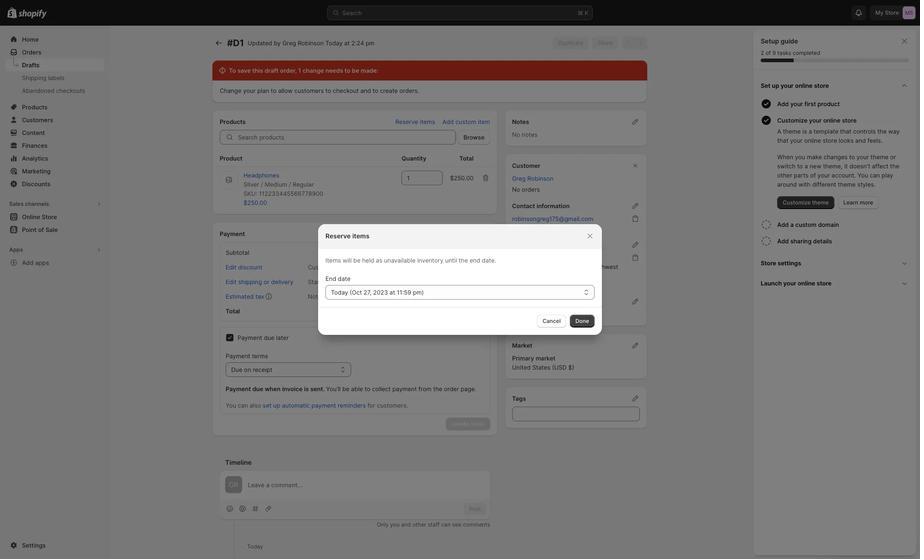 Task type: vqa. For each thing, say whether or not it's contained in the screenshot.
Payment terms
yes



Task type: locate. For each thing, give the bounding box(es) containing it.
of inside when you make changes to your theme or switch to a new theme, it doesn't affect the other parts of your account. you can play around with different theme styles.
[[810, 172, 816, 179]]

cancel button
[[537, 315, 566, 328]]

change your plan to allow customers to checkout and to create orders.
[[220, 87, 419, 94]]

theme up the affect in the right top of the page
[[871, 153, 889, 161]]

add
[[777, 100, 789, 108], [442, 118, 454, 125], [777, 221, 789, 228], [777, 238, 789, 245], [22, 259, 34, 266]]

1 vertical spatial states
[[532, 364, 550, 371]]

setup guide
[[761, 37, 798, 45]]

1 vertical spatial and
[[855, 137, 866, 144]]

united up billing
[[512, 282, 531, 289]]

1 discount from the left
[[238, 264, 262, 271]]

0 vertical spatial you
[[795, 153, 805, 161]]

due left when
[[252, 385, 263, 393]]

launch
[[761, 280, 782, 287]]

0 vertical spatial of
[[766, 49, 771, 56]]

the inside a theme is a template that controls the way that your online store looks and feels.
[[878, 128, 887, 135]]

a inside when you make changes to your theme or switch to a new theme, it doesn't affect the other parts of your account. you can play around with different theme styles.
[[805, 163, 808, 170]]

1 horizontal spatial that
[[840, 128, 851, 135]]

2 discount from the left
[[331, 264, 355, 271]]

1 horizontal spatial other
[[777, 172, 792, 179]]

primary market united states (usd $)
[[512, 355, 574, 371]]

cancel
[[543, 318, 561, 325]]

market
[[512, 342, 532, 349]]

$250.00 down browse
[[450, 174, 474, 182]]

add apps
[[22, 259, 49, 266]]

set
[[263, 402, 272, 409]]

edit down edit discount
[[226, 278, 237, 286]]

add left apps at the top of page
[[22, 259, 34, 266]]

address
[[539, 241, 562, 249], [531, 298, 554, 305], [563, 311, 586, 318]]

to
[[229, 67, 236, 74]]

other left 'staff'
[[412, 522, 426, 528]]

the left end
[[459, 257, 468, 264]]

0 vertical spatial as
[[376, 257, 382, 264]]

the up feels.
[[878, 128, 887, 135]]

due left later
[[264, 334, 274, 342]]

order,
[[280, 67, 297, 74]]

edit for edit shipping or delivery
[[226, 278, 237, 286]]

robinson inside the #d1 updated by greg robinson today at 2:24 pm
[[298, 39, 324, 47]]

store
[[761, 260, 776, 267]]

/ up the 112233445566778900 at the top of the page
[[289, 181, 291, 188]]

0 horizontal spatial greg
[[282, 39, 296, 47]]

1 vertical spatial customize
[[783, 199, 811, 206]]

domain
[[818, 221, 839, 228]]

a inside button
[[790, 221, 794, 228]]

store up product
[[814, 82, 829, 89]]

1 vertical spatial custom
[[795, 221, 817, 228]]

apps
[[9, 246, 23, 253]]

no
[[512, 131, 520, 138], [512, 186, 520, 193]]

no notes
[[512, 131, 538, 138]]

1 vertical spatial up
[[273, 402, 280, 409]]

you for only
[[390, 522, 400, 528]]

states
[[532, 282, 550, 289], [532, 364, 550, 371]]

add right mark add sharing details as done image
[[777, 238, 789, 245]]

customize down with
[[783, 199, 811, 206]]

you inside when you make changes to your theme or switch to a new theme, it doesn't affect the other parts of your account. you can play around with different theme styles.
[[795, 153, 805, 161]]

0 vertical spatial states
[[532, 282, 550, 289]]

you left the also
[[226, 402, 236, 409]]

2023
[[373, 289, 388, 296]]

1 horizontal spatial or
[[890, 153, 896, 161]]

payment terms
[[226, 352, 268, 360]]

customize inside button
[[777, 117, 808, 124]]

when you make changes to your theme or switch to a new theme, it doesn't affect the other parts of your account. you can play around with different theme styles.
[[777, 153, 899, 188]]

account.
[[832, 172, 856, 179]]

shipping for shipping labels
[[22, 74, 46, 81]]

0 vertical spatial due
[[264, 334, 274, 342]]

1 edit from the top
[[226, 264, 237, 271]]

store down the store settings button
[[817, 280, 832, 287]]

avatar with initials g r image
[[225, 477, 242, 494]]

1600
[[512, 263, 526, 271]]

1 horizontal spatial as
[[530, 311, 536, 318]]

payment down due
[[226, 385, 251, 393]]

theme right a
[[783, 128, 801, 135]]

0 horizontal spatial a
[[790, 221, 794, 228]]

on
[[244, 366, 251, 374]]

greg robinson link
[[512, 175, 553, 182]]

0 horizontal spatial shipping
[[22, 74, 46, 81]]

0 horizontal spatial shipping
[[238, 278, 262, 286]]

add for add sharing details
[[777, 238, 789, 245]]

0 vertical spatial total
[[459, 155, 474, 162]]

1 vertical spatial $250.00
[[244, 199, 267, 206]]

0 vertical spatial shipping
[[238, 278, 262, 286]]

be right 'will'
[[353, 257, 361, 264]]

shopify image
[[18, 9, 47, 19]]

end
[[470, 257, 480, 264]]

reserve items dialog
[[0, 224, 920, 335]]

pennsylvania
[[528, 263, 565, 271]]

1 horizontal spatial reserve
[[395, 118, 418, 125]]

payment up due
[[226, 352, 250, 360]]

0 vertical spatial reserve items
[[395, 118, 435, 125]]

you inside when you make changes to your theme or switch to a new theme, it doesn't affect the other parts of your account. you can play around with different theme styles.
[[858, 172, 868, 179]]

a left new
[[805, 163, 808, 170]]

total
[[459, 155, 474, 162], [226, 308, 240, 315]]

be left made:
[[352, 67, 359, 74]]

by
[[274, 39, 281, 47]]

the
[[878, 128, 887, 135], [890, 163, 899, 170], [459, 257, 468, 264], [433, 385, 442, 393]]

-
[[465, 264, 468, 271]]

notes
[[512, 118, 529, 125]]

reserve items up 'will'
[[325, 232, 369, 240]]

2 united from the top
[[512, 364, 531, 371]]

customize for customize your online store
[[777, 117, 808, 124]]

total down browse
[[459, 155, 474, 162]]

add down set up your online store
[[777, 100, 789, 108]]

2 states from the top
[[532, 364, 550, 371]]

discounts link
[[5, 178, 104, 190]]

1 vertical spatial at
[[390, 289, 395, 296]]

discount up "date"
[[331, 264, 355, 271]]

store down template
[[823, 137, 837, 144]]

learn more link
[[838, 196, 879, 209]]

1 vertical spatial no
[[512, 186, 520, 193]]

greg robinson no orders
[[512, 175, 553, 193]]

united down 'primary'
[[512, 364, 531, 371]]

that down a
[[777, 137, 789, 144]]

online inside a theme is a template that controls the way that your online store looks and feels.
[[804, 137, 821, 144]]

1 horizontal spatial $250.00
[[450, 174, 474, 182]]

of right 2
[[766, 49, 771, 56]]

looks
[[839, 137, 854, 144]]

other down switch
[[777, 172, 792, 179]]

0 horizontal spatial up
[[273, 402, 280, 409]]

1 vertical spatial other
[[412, 522, 426, 528]]

/ down headphones on the top left of page
[[261, 181, 263, 188]]

your inside the launch your online store button
[[783, 280, 796, 287]]

1 horizontal spatial discount
[[331, 264, 355, 271]]

custom inside button
[[795, 221, 817, 228]]

shipping address
[[512, 241, 562, 249]]

1 vertical spatial payment
[[312, 402, 336, 409]]

customize inside customize theme link
[[783, 199, 811, 206]]

add for add your first product
[[777, 100, 789, 108]]

learn more
[[844, 199, 873, 206]]

reserve up items
[[325, 232, 351, 240]]

reserve inside "button"
[[395, 118, 418, 125]]

0 horizontal spatial /
[[261, 181, 263, 188]]

items left add custom item button
[[420, 118, 435, 125]]

0 horizontal spatial items
[[352, 232, 369, 240]]

0 vertical spatial items
[[420, 118, 435, 125]]

0 horizontal spatial custom
[[456, 118, 476, 125]]

custom up browse 'button'
[[456, 118, 476, 125]]

your inside "add your first product" button
[[790, 100, 803, 108]]

today
[[325, 39, 343, 47], [331, 289, 348, 296], [247, 544, 263, 550]]

switch
[[777, 163, 796, 170]]

or left delivery
[[264, 278, 269, 286]]

greg down the customer
[[512, 175, 526, 182]]

1 horizontal spatial at
[[390, 289, 395, 296]]

2 edit from the top
[[226, 278, 237, 286]]

no inside greg robinson no orders
[[512, 186, 520, 193]]

1 horizontal spatial and
[[401, 522, 411, 528]]

shipping down 800-
[[512, 241, 538, 249]]

online down template
[[804, 137, 821, 144]]

1 horizontal spatial reserve items
[[395, 118, 435, 125]]

1 vertical spatial of
[[810, 172, 816, 179]]

silver
[[244, 181, 259, 188]]

sales channels
[[9, 201, 49, 207]]

1 / from the left
[[261, 181, 263, 188]]

shipping down edit discount
[[238, 278, 262, 286]]

that up looks
[[840, 128, 851, 135]]

custom up add sharing details
[[795, 221, 817, 228]]

0 vertical spatial robinson
[[298, 39, 324, 47]]

your inside set up your online store button
[[781, 82, 794, 89]]

store down "add your first product" button
[[842, 117, 857, 124]]

1 vertical spatial items
[[352, 232, 369, 240]]

0 horizontal spatial of
[[766, 49, 771, 56]]

of down new
[[810, 172, 816, 179]]

greg right by
[[282, 39, 296, 47]]

2 / from the left
[[289, 181, 291, 188]]

at left the "2:24"
[[344, 39, 350, 47]]

0 vertical spatial up
[[772, 82, 779, 89]]

1 vertical spatial as
[[530, 311, 536, 318]]

to right the plan
[[271, 87, 277, 94]]

0 vertical spatial custom
[[456, 118, 476, 125]]

orders.
[[400, 87, 419, 94]]

pm
[[366, 39, 375, 47]]

0 vertical spatial can
[[870, 172, 880, 179]]

1 states from the top
[[532, 282, 550, 289]]

payment for payment terms
[[226, 352, 250, 360]]

is left 'sent.' at left
[[304, 385, 309, 393]]

edit shipping or delivery
[[226, 278, 293, 286]]

1 vertical spatial shipping
[[538, 311, 562, 318]]

1 horizontal spatial is
[[803, 128, 807, 135]]

$5.00
[[468, 264, 484, 271]]

not
[[308, 293, 318, 300]]

a down the customize your online store
[[809, 128, 812, 135]]

0 horizontal spatial other
[[412, 522, 426, 528]]

the right from
[[433, 385, 442, 393]]

timeline
[[225, 459, 252, 466]]

you down doesn't
[[858, 172, 868, 179]]

1 horizontal spatial up
[[772, 82, 779, 89]]

your up when
[[790, 137, 803, 144]]

your up the different
[[818, 172, 830, 179]]

1 no from the top
[[512, 131, 520, 138]]

same
[[512, 311, 528, 318]]

robinson inside greg robinson no orders
[[527, 175, 553, 182]]

$0.00
[[468, 293, 484, 300]]

online up template
[[823, 117, 841, 124]]

and right only
[[401, 522, 411, 528]]

at right 2023
[[390, 289, 395, 296]]

0 horizontal spatial you
[[390, 522, 400, 528]]

2 vertical spatial a
[[790, 221, 794, 228]]

0 vertical spatial at
[[344, 39, 350, 47]]

reserve items inside "button"
[[395, 118, 435, 125]]

0 horizontal spatial $250.00
[[244, 199, 267, 206]]

1 horizontal spatial a
[[805, 163, 808, 170]]

and down "controls"
[[855, 137, 866, 144]]

today for today (oct 27, 2023 at 11:59 pm)
[[331, 289, 348, 296]]

no left orders
[[512, 186, 520, 193]]

$)
[[568, 364, 574, 371]]

customize for customize theme
[[783, 199, 811, 206]]

a
[[809, 128, 812, 135], [805, 163, 808, 170], [790, 221, 794, 228]]

standard
[[308, 278, 333, 286]]

completed
[[793, 49, 820, 56]]

the up 'play'
[[890, 163, 899, 170]]

k
[[585, 9, 589, 16]]

payment for payment due later
[[238, 334, 262, 342]]

1 vertical spatial you
[[390, 522, 400, 528]]

discount up edit shipping or delivery on the left of page
[[238, 264, 262, 271]]

settings
[[22, 542, 46, 549]]

primary
[[512, 355, 534, 362]]

1 horizontal spatial shipping
[[512, 241, 538, 249]]

0 horizontal spatial can
[[238, 402, 248, 409]]

is down the customize your online store
[[803, 128, 807, 135]]

2 horizontal spatial a
[[809, 128, 812, 135]]

items up held at the top left
[[352, 232, 369, 240]]

0 horizontal spatial reserve
[[325, 232, 351, 240]]

other
[[777, 172, 792, 179], [412, 522, 426, 528]]

be left able at the bottom
[[342, 385, 349, 393]]

made:
[[361, 67, 378, 74]]

drafts
[[22, 61, 40, 69]]

robinson up the change
[[298, 39, 324, 47]]

0 horizontal spatial as
[[376, 257, 382, 264]]

a up sharing
[[790, 221, 794, 228]]

apps button
[[5, 244, 104, 256]]

shipping down drafts on the top left
[[22, 74, 46, 81]]

be
[[352, 67, 359, 74], [353, 257, 361, 264], [342, 385, 349, 393]]

your right set
[[781, 82, 794, 89]]

1 horizontal spatial custom
[[795, 221, 817, 228]]

payment for payment due when invoice is sent. you'll be able to collect payment from the order page.
[[226, 385, 251, 393]]

regular
[[293, 181, 314, 188]]

0 vertical spatial united
[[512, 282, 531, 289]]

customize up a
[[777, 117, 808, 124]]

2 vertical spatial be
[[342, 385, 349, 393]]

address down 5555
[[539, 241, 562, 249]]

items inside dialog
[[352, 232, 369, 240]]

1 vertical spatial reserve items
[[325, 232, 369, 240]]

1 vertical spatial you
[[226, 402, 236, 409]]

you for when
[[795, 153, 805, 161]]

1 horizontal spatial /
[[289, 181, 291, 188]]

total down edit shipping or delivery button
[[226, 308, 240, 315]]

information
[[537, 202, 570, 210]]

0 vertical spatial is
[[803, 128, 807, 135]]

add inside button
[[777, 221, 789, 228]]

a
[[777, 128, 781, 135]]

1 horizontal spatial robinson
[[527, 175, 553, 182]]

you right only
[[390, 522, 400, 528]]

1 vertical spatial reserve
[[325, 232, 351, 240]]

2 horizontal spatial and
[[855, 137, 866, 144]]

today inside reserve items dialog
[[331, 289, 348, 296]]

end
[[325, 275, 336, 282]]

address up same as shipping address
[[531, 298, 554, 305]]

payment
[[220, 230, 245, 238], [238, 334, 262, 342], [226, 352, 250, 360], [226, 385, 251, 393]]

and right checkout
[[360, 87, 371, 94]]

as right held at the top left
[[376, 257, 382, 264]]

as right 'same'
[[530, 311, 536, 318]]

northwest
[[589, 263, 618, 271]]

your up template
[[809, 117, 822, 124]]

0 vertical spatial other
[[777, 172, 792, 179]]

5555
[[548, 225, 562, 232]]

add apps button
[[5, 256, 104, 269]]

checkout
[[333, 87, 359, 94]]

payment up payment terms on the bottom
[[238, 334, 262, 342]]

0 horizontal spatial robinson
[[298, 39, 324, 47]]

0 vertical spatial address
[[539, 241, 562, 249]]

payment left from
[[392, 385, 417, 393]]

robinson up orders
[[527, 175, 553, 182]]

product
[[818, 100, 840, 108]]

+1
[[512, 225, 519, 232]]

0 vertical spatial or
[[890, 153, 896, 161]]

add right the "mark add a custom domain as done" icon
[[777, 221, 789, 228]]

to right able at the bottom
[[365, 385, 370, 393]]

headphones link
[[244, 172, 279, 179]]

1 vertical spatial greg
[[512, 175, 526, 182]]

reserve down orders.
[[395, 118, 418, 125]]

payment up the subtotal
[[220, 230, 245, 238]]

Leave a comment... text field
[[248, 481, 485, 490]]

112233445566778900
[[259, 190, 323, 197]]

1 horizontal spatial can
[[441, 522, 451, 528]]

add custom item button
[[437, 115, 496, 128]]

0 vertical spatial that
[[840, 128, 851, 135]]

staff
[[428, 522, 440, 528]]

0 horizontal spatial or
[[264, 278, 269, 286]]

to save this draft order, 1 change needs to be made:
[[229, 67, 378, 74]]

2 vertical spatial can
[[441, 522, 451, 528]]

payment down 'sent.' at left
[[312, 402, 336, 409]]

theme
[[783, 128, 801, 135], [871, 153, 889, 161], [838, 181, 856, 188], [812, 199, 829, 206]]

0 horizontal spatial discount
[[238, 264, 262, 271]]

launch your online store
[[761, 280, 832, 287]]

change
[[220, 87, 242, 94]]

1 horizontal spatial due
[[264, 334, 274, 342]]

your right launch
[[783, 280, 796, 287]]

add custom item
[[442, 118, 490, 125]]

theme down the different
[[812, 199, 829, 206]]

add for add a custom domain
[[777, 221, 789, 228]]

states up billing address
[[532, 282, 550, 289]]

1 vertical spatial that
[[777, 137, 789, 144]]

that
[[840, 128, 851, 135], [777, 137, 789, 144]]

2 horizontal spatial can
[[870, 172, 880, 179]]

1 vertical spatial a
[[805, 163, 808, 170]]

1 horizontal spatial of
[[810, 172, 816, 179]]

discount inside button
[[238, 264, 262, 271]]

0 vertical spatial greg
[[282, 39, 296, 47]]

of
[[766, 49, 771, 56], [810, 172, 816, 179]]

1 vertical spatial can
[[238, 402, 248, 409]]

no left the notes
[[512, 131, 520, 138]]

is inside a theme is a template that controls the way that your online store looks and feels.
[[803, 128, 807, 135]]

reserve items down orders.
[[395, 118, 435, 125]]

2 vertical spatial and
[[401, 522, 411, 528]]

states down market on the bottom of page
[[532, 364, 550, 371]]

same as shipping address
[[512, 311, 586, 318]]

payment for payment
[[220, 230, 245, 238]]

1 vertical spatial or
[[264, 278, 269, 286]]

1 vertical spatial shipping
[[512, 241, 538, 249]]

can left see
[[441, 522, 451, 528]]

0 vertical spatial today
[[325, 39, 343, 47]]

2 no from the top
[[512, 186, 520, 193]]

add right reserve items "button"
[[442, 118, 454, 125]]

0 vertical spatial edit
[[226, 264, 237, 271]]

0 vertical spatial payment
[[392, 385, 417, 393]]

you left make on the right of the page
[[795, 153, 805, 161]]

your inside a theme is a template that controls the way that your online store looks and feels.
[[790, 137, 803, 144]]



Task type: describe. For each thing, give the bounding box(es) containing it.
new
[[810, 163, 821, 170]]

sales
[[9, 201, 24, 207]]

to up doesn't
[[849, 153, 855, 161]]

add for add custom item
[[442, 118, 454, 125]]

invoice
[[282, 385, 303, 393]]

you can also set up automatic payment reminders for customers.
[[226, 402, 408, 409]]

for
[[368, 402, 375, 409]]

due for when
[[252, 385, 263, 393]]

customize your online store button
[[777, 112, 913, 127]]

store settings
[[761, 260, 801, 267]]

needs
[[325, 67, 343, 74]]

custom inside button
[[456, 118, 476, 125]]

reserve items inside dialog
[[325, 232, 369, 240]]

$250.00 button
[[238, 196, 273, 209]]

2 vertical spatial address
[[563, 311, 586, 318]]

see
[[452, 522, 461, 528]]

your left the plan
[[243, 87, 256, 94]]

theme,
[[823, 163, 843, 170]]

play
[[882, 172, 893, 179]]

shipping inside button
[[238, 278, 262, 286]]

online up add your first product
[[795, 82, 813, 89]]

reserve inside dialog
[[325, 232, 351, 240]]

abandoned
[[22, 87, 54, 94]]

united inside 'primary market united states (usd $)'
[[512, 364, 531, 371]]

-$5.00
[[465, 264, 484, 271]]

online down "settings"
[[798, 280, 815, 287]]

held
[[362, 257, 374, 264]]

learn
[[844, 199, 858, 206]]

from
[[419, 385, 432, 393]]

plan
[[257, 87, 269, 94]]

add your first product button
[[777, 96, 913, 112]]

styles.
[[857, 181, 876, 188]]

the inside when you make changes to your theme or switch to a new theme, it doesn't affect the other parts of your account. you can play around with different theme styles.
[[890, 163, 899, 170]]

search
[[342, 9, 362, 16]]

add for add apps
[[22, 259, 34, 266]]

payment due when invoice is sent. you'll be able to collect payment from the order page.
[[226, 385, 477, 393]]

shipping labels
[[22, 74, 65, 81]]

terms
[[252, 352, 268, 360]]

updated
[[248, 39, 272, 47]]

a inside a theme is a template that controls the way that your online store looks and feels.
[[809, 128, 812, 135]]

#d1
[[227, 38, 244, 49]]

add sharing details
[[777, 238, 832, 245]]

be inside reserve items dialog
[[353, 257, 361, 264]]

headphones
[[244, 172, 279, 179]]

11:59 pm)
[[397, 289, 424, 296]]

today for today
[[247, 544, 263, 550]]

automatic
[[282, 402, 310, 409]]

can inside when you make changes to your theme or switch to a new theme, it doesn't affect the other parts of your account. you can play around with different theme styles.
[[870, 172, 880, 179]]

address for billing address
[[531, 298, 554, 305]]

robinsongreg175@gmail.com
[[512, 215, 593, 222]]

items
[[325, 257, 341, 264]]

or inside when you make changes to your theme or switch to a new theme, it doesn't affect the other parts of your account. you can play around with different theme styles.
[[890, 153, 896, 161]]

with
[[799, 181, 811, 188]]

different
[[812, 181, 836, 188]]

labels
[[48, 74, 65, 81]]

due for later
[[264, 334, 274, 342]]

details
[[813, 238, 832, 245]]

payment due later
[[238, 334, 289, 342]]

to right needs in the top left of the page
[[345, 67, 350, 74]]

mark add a custom domain as done image
[[761, 219, 772, 230]]

greg inside the #d1 updated by greg robinson today at 2:24 pm
[[282, 39, 296, 47]]

0 horizontal spatial that
[[777, 137, 789, 144]]

when
[[777, 153, 793, 161]]

customer
[[512, 162, 541, 169]]

up inside button
[[772, 82, 779, 89]]

guide
[[781, 37, 798, 45]]

0 horizontal spatial and
[[360, 87, 371, 94]]

mark add sharing details as done image
[[761, 236, 772, 247]]

discount for custom discount
[[331, 264, 355, 271]]

shipping for shipping address
[[512, 241, 538, 249]]

sharing
[[790, 238, 812, 245]]

feels.
[[868, 137, 883, 144]]

your up doesn't
[[857, 153, 869, 161]]

launch your online store button
[[757, 273, 913, 293]]

sales channels button
[[5, 198, 104, 211]]

drafts link
[[5, 59, 104, 71]]

create
[[380, 87, 398, 94]]

more
[[860, 199, 873, 206]]

it
[[844, 163, 848, 170]]

customize your online store element
[[759, 127, 913, 209]]

theme down account.
[[838, 181, 856, 188]]

store inside a theme is a template that controls the way that your online store looks and feels.
[[823, 137, 837, 144]]

theme inside a theme is a template that controls the way that your online store looks and feels.
[[783, 128, 801, 135]]

setup guide dialog
[[754, 29, 916, 556]]

address for shipping address
[[539, 241, 562, 249]]

and inside a theme is a template that controls the way that your online store looks and feels.
[[855, 137, 866, 144]]

customize theme link
[[777, 196, 834, 209]]

to left create
[[373, 87, 378, 94]]

0 vertical spatial be
[[352, 67, 359, 74]]

edit for edit discount
[[226, 264, 237, 271]]

shipping labels link
[[5, 71, 104, 84]]

able
[[351, 385, 363, 393]]

later
[[276, 334, 289, 342]]

date.
[[482, 257, 496, 264]]

first
[[805, 100, 816, 108]]

to left checkout
[[326, 87, 331, 94]]

allow
[[278, 87, 293, 94]]

page.
[[461, 385, 477, 393]]

or inside button
[[264, 278, 269, 286]]

orders
[[522, 186, 540, 193]]

orders
[[22, 49, 41, 56]]

edit shipping or delivery button
[[220, 276, 299, 288]]

orders link
[[5, 46, 104, 59]]

change
[[303, 67, 324, 74]]

1 vertical spatial is
[[304, 385, 309, 393]]

as inside reserve items dialog
[[376, 257, 382, 264]]

subtotal
[[226, 249, 249, 256]]

checkouts
[[56, 87, 85, 94]]

edit discount button
[[220, 261, 268, 274]]

greg inside greg robinson no orders
[[512, 175, 526, 182]]

set up your online store
[[761, 82, 829, 89]]

will
[[343, 257, 352, 264]]

discount for edit discount
[[238, 264, 262, 271]]

states inside 'primary market united states (usd $)'
[[532, 364, 550, 371]]

+1 800-555-5555
[[512, 225, 562, 232]]

at inside reserve items dialog
[[390, 289, 395, 296]]

the inside reserve items dialog
[[459, 257, 468, 264]]

today inside the #d1 updated by greg robinson today at 2:24 pm
[[325, 39, 343, 47]]

other inside when you make changes to your theme or switch to a new theme, it doesn't affect the other parts of your account. you can play around with different theme styles.
[[777, 172, 792, 179]]

items inside "button"
[[420, 118, 435, 125]]

1 horizontal spatial payment
[[392, 385, 417, 393]]

end date
[[325, 275, 351, 282]]

to up parts
[[797, 163, 803, 170]]

at inside the #d1 updated by greg robinson today at 2:24 pm
[[344, 39, 350, 47]]

$250.00 inside button
[[244, 199, 267, 206]]

done button
[[570, 315, 595, 328]]

only
[[377, 522, 389, 528]]

1 united from the top
[[512, 282, 531, 289]]

0 horizontal spatial you
[[226, 402, 236, 409]]

robinsongreg175@gmail.com button
[[507, 212, 599, 225]]

way
[[888, 128, 900, 135]]

set up your online store button
[[757, 76, 913, 96]]

0 horizontal spatial total
[[226, 308, 240, 315]]

headphones silver / medium / regular sku: 112233445566778900
[[244, 172, 323, 197]]

your inside the customize your online store button
[[809, 117, 822, 124]]

done
[[575, 318, 589, 325]]



